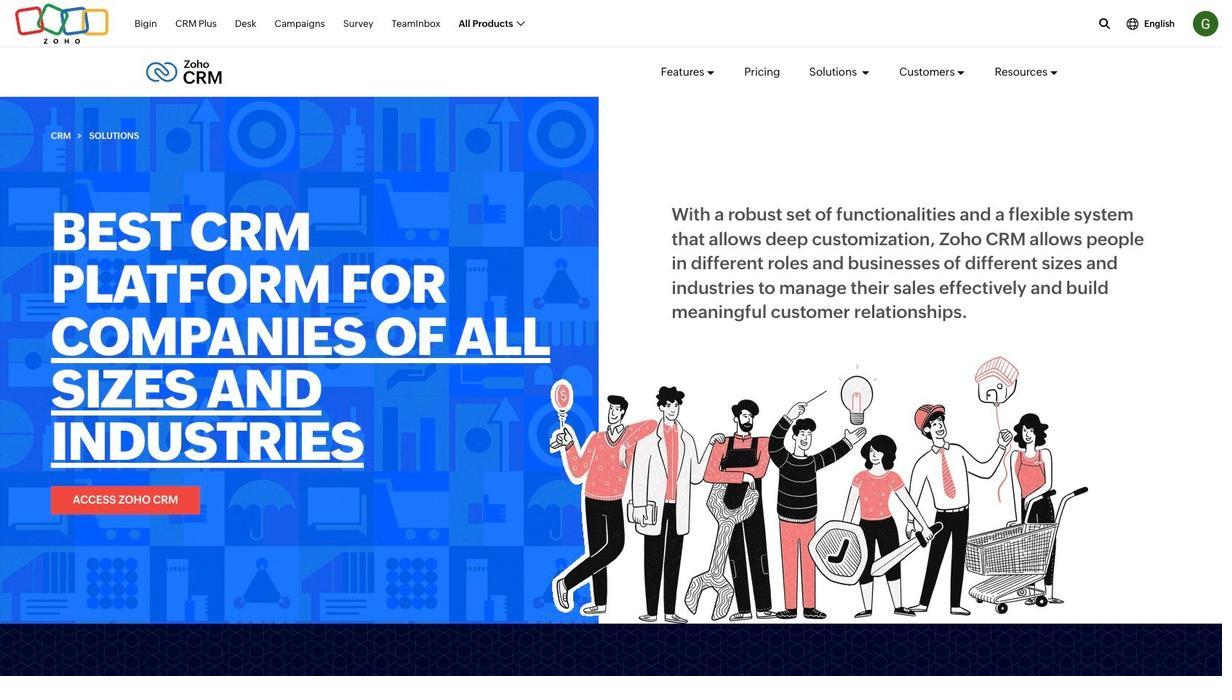 Task type: vqa. For each thing, say whether or not it's contained in the screenshot.
Zoho crm Logo
yes



Task type: describe. For each thing, give the bounding box(es) containing it.
gary orlando image
[[1194, 11, 1219, 36]]

zoho crm vertical solutions image
[[550, 356, 1089, 623]]

zoho crm logo image
[[146, 56, 223, 88]]



